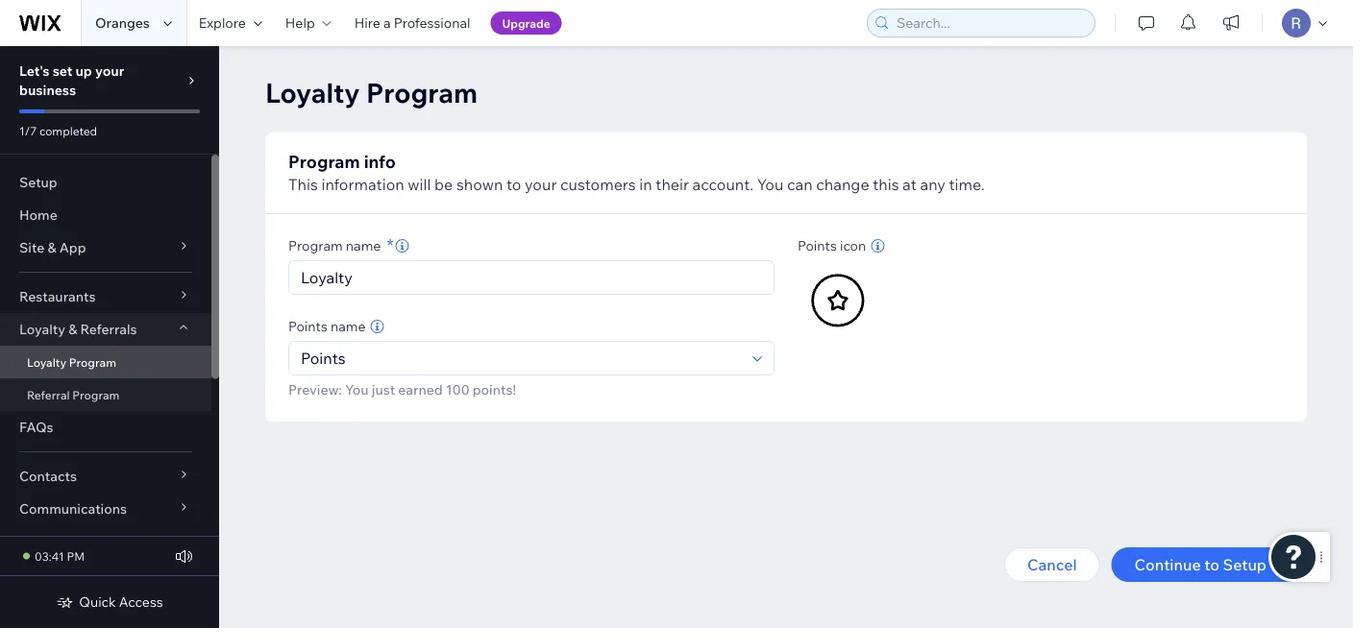Task type: vqa. For each thing, say whether or not it's contained in the screenshot.
seo
no



Task type: locate. For each thing, give the bounding box(es) containing it.
preview: you just earned 100 points!
[[288, 382, 516, 398]]

will
[[408, 175, 431, 194]]

& for loyalty
[[68, 321, 77, 338]]

loyalty program up the referral program
[[27, 355, 116, 370]]

Points name field
[[295, 342, 747, 375]]

&
[[47, 239, 56, 256], [68, 321, 77, 338]]

professional
[[394, 14, 471, 31]]

site & app button
[[0, 232, 211, 264]]

program
[[366, 75, 478, 109], [288, 150, 360, 172], [288, 237, 343, 254], [69, 355, 116, 370], [72, 388, 120, 402]]

1 vertical spatial you
[[345, 382, 369, 398]]

loyalty program link
[[0, 346, 211, 379]]

& inside dropdown button
[[68, 321, 77, 338]]

0 horizontal spatial you
[[345, 382, 369, 398]]

2 vertical spatial loyalty
[[27, 355, 66, 370]]

0 vertical spatial your
[[95, 62, 124, 79]]

loyalty down help button
[[265, 75, 360, 109]]

03:41
[[35, 549, 64, 564]]

1 vertical spatial setup
[[1223, 556, 1267, 575]]

your
[[95, 62, 124, 79], [525, 175, 557, 194]]

program down this
[[288, 237, 343, 254]]

restaurants button
[[0, 281, 211, 313]]

0 horizontal spatial loyalty program
[[27, 355, 116, 370]]

1 horizontal spatial &
[[68, 321, 77, 338]]

Program name text field
[[295, 261, 768, 294]]

1 vertical spatial loyalty program
[[27, 355, 116, 370]]

this
[[873, 175, 899, 194]]

1 horizontal spatial points
[[798, 237, 837, 254]]

0 vertical spatial you
[[757, 175, 784, 194]]

loyalty for loyalty & referrals dropdown button
[[19, 321, 65, 338]]

0 vertical spatial points
[[798, 237, 837, 254]]

1 horizontal spatial setup
[[1223, 556, 1267, 575]]

& left referrals
[[68, 321, 77, 338]]

name for program name *
[[346, 237, 381, 254]]

1 vertical spatial your
[[525, 175, 557, 194]]

loyalty inside dropdown button
[[19, 321, 65, 338]]

03:41 pm
[[35, 549, 85, 564]]

communications
[[19, 501, 127, 518]]

name for points name
[[331, 318, 366, 335]]

*
[[387, 234, 394, 256]]

name left the *
[[346, 237, 381, 254]]

a
[[383, 14, 391, 31]]

loyalty up referral
[[27, 355, 66, 370]]

program up this
[[288, 150, 360, 172]]

1 vertical spatial to
[[1205, 556, 1220, 575]]

name inside program name *
[[346, 237, 381, 254]]

earned
[[398, 382, 443, 398]]

0 horizontal spatial setup
[[19, 174, 57, 191]]

completed
[[39, 124, 97, 138]]

can
[[787, 175, 813, 194]]

their
[[656, 175, 689, 194]]

0 horizontal spatial your
[[95, 62, 124, 79]]

to
[[507, 175, 522, 194], [1205, 556, 1220, 575]]

1 horizontal spatial your
[[525, 175, 557, 194]]

setup right the continue
[[1223, 556, 1267, 575]]

to inside button
[[1205, 556, 1220, 575]]

change
[[816, 175, 870, 194]]

info
[[364, 150, 396, 172]]

business
[[19, 82, 76, 99]]

1 vertical spatial points
[[288, 318, 328, 335]]

this
[[288, 175, 318, 194]]

to right shown
[[507, 175, 522, 194]]

points up preview:
[[288, 318, 328, 335]]

0 vertical spatial loyalty program
[[265, 75, 478, 109]]

loyalty program up info at the top left of page
[[265, 75, 478, 109]]

your left customers
[[525, 175, 557, 194]]

loyalty & referrals button
[[0, 313, 211, 346]]

you left can
[[757, 175, 784, 194]]

information
[[322, 175, 404, 194]]

loyalty down restaurants
[[19, 321, 65, 338]]

quick access button
[[56, 594, 163, 611]]

& inside popup button
[[47, 239, 56, 256]]

setup inside button
[[1223, 556, 1267, 575]]

site
[[19, 239, 44, 256]]

referral
[[27, 388, 70, 402]]

upgrade
[[502, 16, 551, 30]]

0 horizontal spatial points
[[288, 318, 328, 335]]

loyalty
[[265, 75, 360, 109], [19, 321, 65, 338], [27, 355, 66, 370]]

any
[[920, 175, 946, 194]]

setup
[[19, 174, 57, 191], [1223, 556, 1267, 575]]

home link
[[0, 199, 211, 232]]

you left just
[[345, 382, 369, 398]]

setup up home
[[19, 174, 57, 191]]

hire a professional link
[[343, 0, 482, 46]]

loyalty program
[[265, 75, 478, 109], [27, 355, 116, 370]]

1 horizontal spatial to
[[1205, 556, 1220, 575]]

& right site
[[47, 239, 56, 256]]

1 vertical spatial name
[[331, 318, 366, 335]]

points left icon
[[798, 237, 837, 254]]

continue to setup button
[[1112, 548, 1307, 583]]

points for points name
[[288, 318, 328, 335]]

program info this information will be shown to your customers in their account. you can change this at any time.
[[288, 150, 985, 194]]

explore
[[199, 14, 246, 31]]

be
[[435, 175, 453, 194]]

in
[[640, 175, 652, 194]]

name
[[346, 237, 381, 254], [331, 318, 366, 335]]

0 vertical spatial to
[[507, 175, 522, 194]]

to right the continue
[[1205, 556, 1220, 575]]

0 horizontal spatial &
[[47, 239, 56, 256]]

0 horizontal spatial to
[[507, 175, 522, 194]]

setup inside sidebar element
[[19, 174, 57, 191]]

contacts
[[19, 468, 77, 485]]

points
[[798, 237, 837, 254], [288, 318, 328, 335]]

program inside program name *
[[288, 237, 343, 254]]

access
[[119, 594, 163, 611]]

0 vertical spatial &
[[47, 239, 56, 256]]

your right up
[[95, 62, 124, 79]]

cancel
[[1028, 556, 1077, 575]]

1 vertical spatial &
[[68, 321, 77, 338]]

sidebar element
[[0, 46, 219, 629]]

communications button
[[0, 493, 211, 526]]

1 horizontal spatial you
[[757, 175, 784, 194]]

you
[[757, 175, 784, 194], [345, 382, 369, 398]]

1 vertical spatial loyalty
[[19, 321, 65, 338]]

0 vertical spatial setup
[[19, 174, 57, 191]]

name up preview:
[[331, 318, 366, 335]]

0 vertical spatial name
[[346, 237, 381, 254]]



Task type: describe. For each thing, give the bounding box(es) containing it.
& for site
[[47, 239, 56, 256]]

to inside program info this information will be shown to your customers in their account. you can change this at any time.
[[507, 175, 522, 194]]

let's
[[19, 62, 50, 79]]

referral program link
[[0, 379, 211, 411]]

cancel button
[[1005, 548, 1100, 583]]

app
[[59, 239, 86, 256]]

set
[[53, 62, 72, 79]]

loyalty for 'loyalty program' link
[[27, 355, 66, 370]]

points icon
[[798, 237, 866, 254]]

referral program
[[27, 388, 120, 402]]

0 vertical spatial loyalty
[[265, 75, 360, 109]]

quick
[[79, 594, 116, 611]]

hire a professional
[[354, 14, 471, 31]]

1 horizontal spatial loyalty program
[[265, 75, 478, 109]]

at
[[903, 175, 917, 194]]

up
[[75, 62, 92, 79]]

preview:
[[288, 382, 342, 398]]

time.
[[949, 175, 985, 194]]

loyalty & referrals
[[19, 321, 137, 338]]

your inside let's set up your business
[[95, 62, 124, 79]]

shown
[[457, 175, 503, 194]]

let's set up your business
[[19, 62, 124, 99]]

program down hire a professional 'link' at the left top of the page
[[366, 75, 478, 109]]

Search... field
[[891, 10, 1089, 37]]

referrals
[[80, 321, 137, 338]]

quick access
[[79, 594, 163, 611]]

program up faqs link
[[72, 388, 120, 402]]

points!
[[473, 382, 516, 398]]

continue
[[1135, 556, 1201, 575]]

hire
[[354, 14, 380, 31]]

oranges
[[95, 14, 150, 31]]

contacts button
[[0, 460, 211, 493]]

loyalty program inside 'loyalty program' link
[[27, 355, 116, 370]]

you inside program info this information will be shown to your customers in their account. you can change this at any time.
[[757, 175, 784, 194]]

continue to setup
[[1135, 556, 1267, 575]]

1/7 completed
[[19, 124, 97, 138]]

setup link
[[0, 166, 211, 199]]

your inside program info this information will be shown to your customers in their account. you can change this at any time.
[[525, 175, 557, 194]]

icon
[[840, 237, 866, 254]]

program down loyalty & referrals dropdown button
[[69, 355, 116, 370]]

automations link
[[0, 526, 211, 559]]

faqs
[[19, 419, 53, 436]]

upgrade button
[[491, 12, 562, 35]]

site & app
[[19, 239, 86, 256]]

home
[[19, 207, 57, 224]]

points for points icon
[[798, 237, 837, 254]]

automations
[[19, 534, 101, 550]]

points name
[[288, 318, 366, 335]]

program inside program info this information will be shown to your customers in their account. you can change this at any time.
[[288, 150, 360, 172]]

just
[[372, 382, 395, 398]]

1/7
[[19, 124, 37, 138]]

account.
[[693, 175, 754, 194]]

customers
[[560, 175, 636, 194]]

program name *
[[288, 234, 394, 256]]

faqs link
[[0, 411, 211, 444]]

restaurants
[[19, 288, 96, 305]]

help button
[[274, 0, 343, 46]]

pm
[[67, 549, 85, 564]]

100
[[446, 382, 470, 398]]

help
[[285, 14, 315, 31]]



